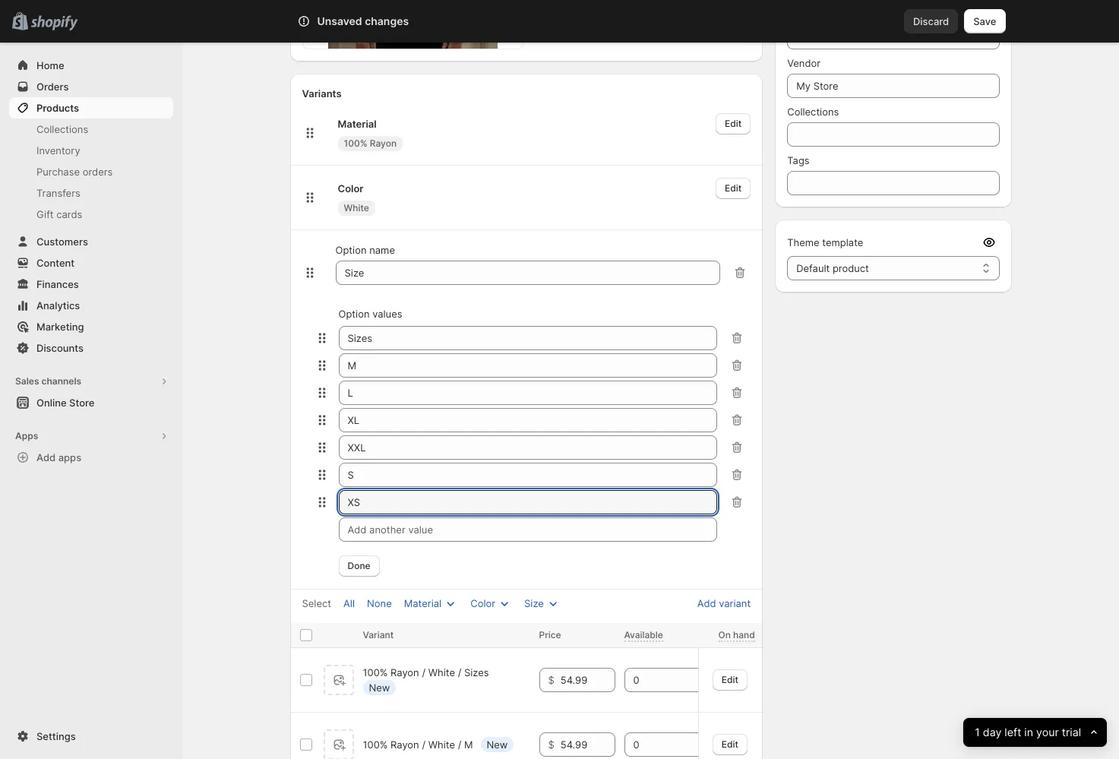 Task type: vqa. For each thing, say whether or not it's contained in the screenshot.
Finances link
yes



Task type: describe. For each thing, give the bounding box(es) containing it.
online store link
[[9, 392, 173, 413]]

price
[[539, 630, 561, 641]]

online
[[36, 397, 67, 409]]

none button
[[358, 593, 401, 614]]

Collections text field
[[788, 122, 1000, 147]]

gift cards
[[36, 208, 82, 220]]

purchase orders
[[36, 166, 113, 178]]

on
[[719, 630, 731, 641]]

color inside dropdown button
[[471, 598, 496, 610]]

100% rayon / white / m
[[363, 739, 473, 751]]

search
[[364, 15, 397, 27]]

material inside dropdown button
[[404, 598, 442, 610]]

gift
[[36, 208, 54, 220]]

rayon for 100% rayon / white / sizes new
[[391, 667, 419, 679]]

content
[[36, 257, 75, 269]]

transfers
[[36, 187, 80, 199]]

option values
[[339, 308, 402, 320]]

unsaved
[[317, 14, 362, 27]]

new inside '100% rayon / white / sizes new'
[[369, 682, 390, 694]]

1 day left in your trial
[[975, 725, 1081, 739]]

variants
[[302, 88, 342, 100]]

1
[[975, 725, 980, 739]]

inventory link
[[9, 140, 173, 161]]

orders
[[83, 166, 113, 178]]

marketing link
[[9, 316, 173, 337]]

marketing
[[36, 321, 84, 333]]

select
[[302, 598, 331, 610]]

name
[[369, 244, 395, 256]]

online store button
[[0, 392, 182, 413]]

rayon for 100% rayon
[[370, 138, 397, 149]]

home link
[[9, 55, 173, 76]]

$ for 100% rayon / white / sizes
[[548, 674, 555, 687]]

cards
[[56, 208, 82, 220]]

changes
[[365, 14, 409, 27]]

discard
[[914, 15, 949, 27]]

product
[[833, 262, 869, 274]]

variant
[[719, 598, 751, 610]]

edit button for color
[[716, 178, 751, 199]]

purchase
[[36, 166, 80, 178]]

100% for 100% rayon / white / m
[[363, 739, 388, 751]]

purchase orders link
[[9, 161, 173, 182]]

add apps
[[36, 451, 81, 464]]

discounts
[[36, 342, 84, 354]]

0 vertical spatial white
[[344, 202, 369, 214]]

size button
[[515, 593, 570, 614]]

100% rayon / white / sizes new
[[363, 667, 489, 694]]

collections link
[[9, 119, 173, 140]]

add for add variant
[[697, 598, 716, 610]]

sales
[[15, 375, 39, 387]]

shopify image
[[31, 16, 78, 31]]

inventory
[[36, 144, 80, 157]]

channels
[[41, 375, 81, 387]]

done
[[348, 560, 371, 572]]

100% rayon
[[344, 138, 397, 149]]

transfers link
[[9, 182, 173, 204]]

available
[[624, 630, 663, 641]]

customers
[[36, 236, 88, 248]]

default product
[[797, 262, 869, 274]]

settings link
[[9, 726, 173, 747]]

option for option values
[[339, 308, 370, 320]]

add variant button
[[688, 591, 760, 617]]

products link
[[9, 97, 173, 119]]

100% for 100% rayon
[[344, 138, 368, 149]]

apps
[[15, 430, 38, 442]]

products
[[36, 102, 79, 114]]

options element for $ text box
[[363, 739, 473, 751]]

search button
[[339, 9, 780, 33]]

100% for 100% rayon / white / sizes new
[[363, 667, 388, 679]]

hand
[[733, 630, 755, 641]]

orders link
[[9, 76, 173, 97]]

all
[[344, 598, 355, 610]]

analytics link
[[9, 295, 173, 316]]

0 vertical spatial material
[[338, 118, 377, 130]]

theme
[[788, 236, 820, 249]]

tags
[[788, 154, 810, 166]]

default
[[797, 262, 830, 274]]

color button
[[461, 593, 521, 614]]



Task type: locate. For each thing, give the bounding box(es) containing it.
home
[[36, 59, 64, 71]]

material button
[[395, 593, 468, 614]]

1 edit button from the top
[[713, 669, 748, 691]]

1 vertical spatial option
[[339, 308, 370, 320]]

1 vertical spatial add
[[697, 598, 716, 610]]

content link
[[9, 252, 173, 274]]

1 horizontal spatial new
[[487, 739, 508, 751]]

100%
[[344, 138, 368, 149], [363, 667, 388, 679], [363, 739, 388, 751]]

Tags text field
[[788, 171, 1000, 195]]

color left "size"
[[471, 598, 496, 610]]

option name
[[336, 244, 395, 256]]

1 vertical spatial edit button
[[716, 178, 751, 199]]

0 horizontal spatial color
[[338, 183, 364, 195]]

new down variant
[[369, 682, 390, 694]]

edit button for 100% rayon / white / m
[[713, 734, 748, 755]]

None text field
[[339, 326, 718, 351], [339, 381, 718, 405], [339, 490, 718, 515], [339, 326, 718, 351], [339, 381, 718, 405], [339, 490, 718, 515]]

trial
[[1062, 725, 1081, 739]]

0 vertical spatial collections
[[788, 106, 839, 118]]

0 vertical spatial $
[[548, 674, 555, 687]]

left
[[1005, 725, 1022, 739]]

color down 100% rayon
[[338, 183, 364, 195]]

white up option name
[[344, 202, 369, 214]]

save
[[974, 15, 997, 27]]

add
[[36, 451, 56, 464], [697, 598, 716, 610]]

0 vertical spatial option
[[336, 244, 367, 256]]

material
[[338, 118, 377, 130], [404, 598, 442, 610]]

customers link
[[9, 231, 173, 252]]

0 horizontal spatial material
[[338, 118, 377, 130]]

1 vertical spatial white
[[428, 667, 455, 679]]

1 edit button from the top
[[716, 113, 751, 135]]

0 horizontal spatial new
[[369, 682, 390, 694]]

white
[[344, 202, 369, 214], [428, 667, 455, 679], [428, 739, 455, 751]]

white for 100% rayon / white / sizes new
[[428, 667, 455, 679]]

1 vertical spatial $
[[548, 739, 555, 751]]

2 $ from the top
[[548, 739, 555, 751]]

white for 100% rayon / white / m
[[428, 739, 455, 751]]

None number field
[[624, 668, 687, 693], [624, 733, 687, 757], [624, 668, 687, 693], [624, 733, 687, 757]]

apps
[[58, 451, 81, 464]]

on hand
[[719, 630, 755, 641]]

collections down the vendor
[[788, 106, 839, 118]]

add for add apps
[[36, 451, 56, 464]]

0 vertical spatial color
[[338, 183, 364, 195]]

1 vertical spatial color
[[471, 598, 496, 610]]

1 vertical spatial rayon
[[391, 667, 419, 679]]

$ for 100% rayon / white / m
[[548, 739, 555, 751]]

m
[[464, 739, 473, 751]]

0 horizontal spatial collections
[[36, 123, 88, 135]]

0 vertical spatial rayon
[[370, 138, 397, 149]]

1 horizontal spatial color
[[471, 598, 496, 610]]

0 vertical spatial edit button
[[716, 113, 751, 135]]

variant
[[363, 630, 394, 641]]

apps button
[[9, 426, 173, 447]]

100% inside '100% rayon / white / sizes new'
[[363, 667, 388, 679]]

sizes
[[464, 667, 489, 679]]

save button
[[965, 9, 1006, 33]]

1 $ from the top
[[548, 674, 555, 687]]

2 vertical spatial rayon
[[391, 739, 419, 751]]

1 vertical spatial new
[[487, 739, 508, 751]]

orders
[[36, 81, 69, 93]]

edit button
[[716, 113, 751, 135], [716, 178, 751, 199]]

your
[[1037, 725, 1059, 739]]

add left variant
[[697, 598, 716, 610]]

finances link
[[9, 274, 173, 295]]

0 vertical spatial add
[[36, 451, 56, 464]]

1 horizontal spatial add
[[697, 598, 716, 610]]

None text field
[[339, 408, 718, 433], [339, 436, 718, 460], [339, 463, 718, 487], [339, 408, 718, 433], [339, 436, 718, 460], [339, 463, 718, 487]]

Add another value text field
[[339, 354, 718, 378]]

0 vertical spatial new
[[369, 682, 390, 694]]

2 vertical spatial 100%
[[363, 739, 388, 751]]

analytics
[[36, 299, 80, 312]]

options element containing 100% rayon / white / m
[[363, 739, 473, 751]]

edit button for 100% rayon / white / sizes
[[713, 669, 748, 691]]

Style text field
[[336, 261, 721, 285]]

2 edit button from the top
[[713, 734, 748, 755]]

white left 'sizes'
[[428, 667, 455, 679]]

material right "none"
[[404, 598, 442, 610]]

1 horizontal spatial material
[[404, 598, 442, 610]]

edit button for material
[[716, 113, 751, 135]]

0 vertical spatial options element
[[363, 667, 489, 679]]

values
[[373, 308, 402, 320]]

add left the apps
[[36, 451, 56, 464]]

options element for $ text field
[[363, 667, 489, 679]]

white inside '100% rayon / white / sizes new'
[[428, 667, 455, 679]]

new
[[369, 682, 390, 694], [487, 739, 508, 751]]

option
[[336, 244, 367, 256], [339, 308, 370, 320]]

1 vertical spatial edit button
[[713, 734, 748, 755]]

sales channels button
[[9, 371, 173, 392]]

1 day left in your trial button
[[963, 718, 1107, 747]]

$ text field
[[561, 668, 615, 693]]

Vendor text field
[[788, 74, 1000, 98]]

options element containing 100% rayon / white / sizes
[[363, 667, 489, 679]]

theme template
[[788, 236, 864, 249]]

all button
[[334, 593, 364, 614]]

add apps button
[[9, 447, 173, 468]]

rayon for 100% rayon / white / m
[[391, 739, 419, 751]]

options element down '100% rayon / white / sizes new' on the left bottom of page
[[363, 739, 473, 751]]

finances
[[36, 278, 79, 290]]

new right m
[[487, 739, 508, 751]]

$ left $ text box
[[548, 739, 555, 751]]

0 vertical spatial edit button
[[713, 669, 748, 691]]

1 vertical spatial material
[[404, 598, 442, 610]]

color
[[338, 183, 364, 195], [471, 598, 496, 610]]

rayon inside '100% rayon / white / sizes new'
[[391, 667, 419, 679]]

1 horizontal spatial collections
[[788, 106, 839, 118]]

done button
[[339, 556, 380, 577]]

option left values
[[339, 308, 370, 320]]

sales channels
[[15, 375, 81, 387]]

store
[[69, 397, 95, 409]]

options element
[[363, 667, 489, 679], [363, 739, 473, 751]]

2 options element from the top
[[363, 739, 473, 751]]

option left name
[[336, 244, 367, 256]]

0 vertical spatial 100%
[[344, 138, 368, 149]]

unsaved changes
[[317, 14, 409, 27]]

gift cards link
[[9, 204, 173, 225]]

1 vertical spatial collections
[[36, 123, 88, 135]]

template
[[823, 236, 864, 249]]

edit
[[725, 118, 742, 129], [725, 183, 742, 194], [722, 674, 739, 685], [722, 739, 739, 750]]

2 vertical spatial white
[[428, 739, 455, 751]]

settings
[[36, 730, 76, 743]]

online store
[[36, 397, 95, 409]]

1 options element from the top
[[363, 667, 489, 679]]

options element down variant
[[363, 667, 489, 679]]

vendor
[[788, 57, 821, 69]]

1 vertical spatial 100%
[[363, 667, 388, 679]]

discounts link
[[9, 337, 173, 359]]

$ text field
[[561, 733, 615, 757]]

Add another value text field
[[339, 518, 718, 542]]

Product type text field
[[788, 25, 1000, 49]]

2 edit button from the top
[[716, 178, 751, 199]]

material up 100% rayon
[[338, 118, 377, 130]]

add inside 'add apps' button
[[36, 451, 56, 464]]

add inside add variant button
[[697, 598, 716, 610]]

add variant
[[697, 598, 751, 610]]

1 vertical spatial options element
[[363, 739, 473, 751]]

size
[[524, 598, 544, 610]]

discard button
[[904, 9, 959, 33]]

white left m
[[428, 739, 455, 751]]

option for option name
[[336, 244, 367, 256]]

collections up inventory
[[36, 123, 88, 135]]

$ left $ text field
[[548, 674, 555, 687]]

day
[[983, 725, 1002, 739]]

0 horizontal spatial add
[[36, 451, 56, 464]]

in
[[1025, 725, 1033, 739]]

none
[[367, 598, 392, 610]]



